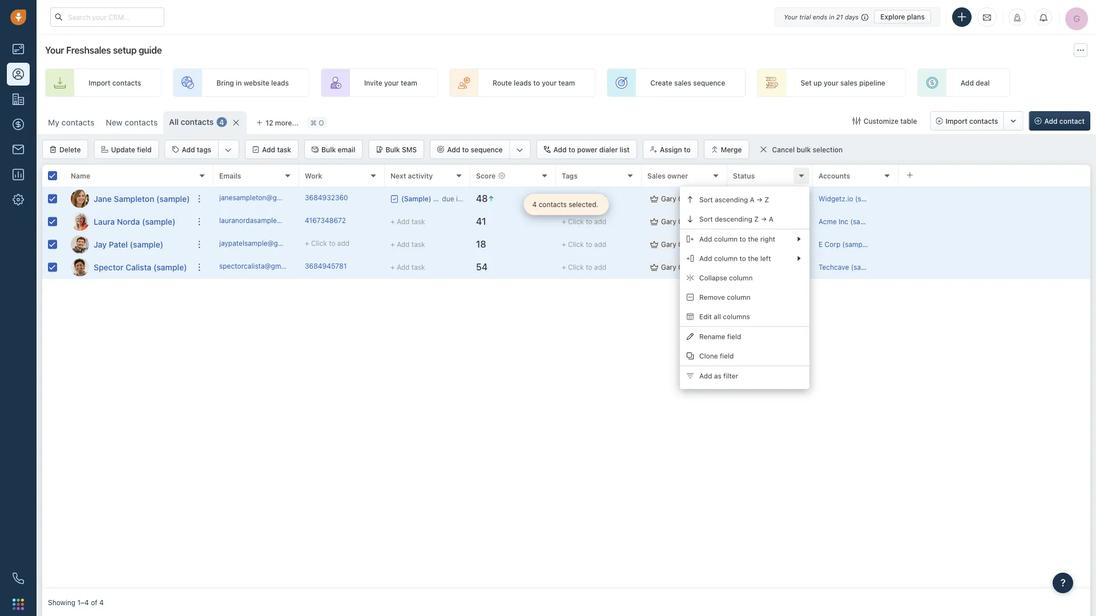 Task type: vqa. For each thing, say whether or not it's contained in the screenshot.
"Create" corresponding to CREATE NEW ACCOUNTS option
no



Task type: locate. For each thing, give the bounding box(es) containing it.
sales right 'create'
[[675, 79, 692, 87]]

→ up right
[[761, 215, 767, 223]]

→ up sort descending z → a menu item
[[757, 196, 763, 204]]

1 leads from the left
[[271, 79, 289, 87]]

add to power dialer list button
[[537, 140, 637, 159]]

press space to deselect this row. row containing jane sampleton (sample)
[[42, 188, 214, 211]]

jay patel (sample) link
[[94, 239, 163, 250]]

in right bring at the left
[[236, 79, 242, 87]]

rename field menu item
[[680, 327, 810, 347]]

1 orlando from the top
[[679, 195, 704, 203]]

bulk email button
[[304, 140, 363, 159]]

column inside menu item
[[729, 274, 753, 282]]

edit all columns
[[700, 313, 750, 321]]

(sample) right calista
[[154, 263, 187, 272]]

import contacts for import contacts link
[[89, 79, 141, 87]]

in left 21 at the top of page
[[829, 13, 835, 21]]

0 vertical spatial →
[[757, 196, 763, 204]]

2 + add task from the top
[[391, 241, 425, 249]]

name row
[[42, 165, 214, 188]]

1 horizontal spatial leads
[[514, 79, 532, 87]]

0 horizontal spatial in
[[236, 79, 242, 87]]

add to sequence group
[[430, 140, 531, 159]]

create
[[651, 79, 673, 87]]

techcave (sample) link
[[819, 264, 880, 272]]

edit
[[700, 313, 712, 321]]

0 vertical spatial + add task
[[391, 218, 425, 226]]

phone image
[[13, 573, 24, 585]]

next activity
[[391, 172, 433, 180]]

import contacts button
[[931, 111, 1004, 131]]

leads right website at the top of the page
[[271, 79, 289, 87]]

(sample)
[[156, 194, 190, 204], [856, 195, 884, 203], [142, 217, 176, 226], [851, 218, 879, 226], [130, 240, 163, 249], [843, 241, 871, 249], [154, 263, 187, 272], [851, 264, 880, 272]]

1 vertical spatial your
[[45, 45, 64, 56]]

0 vertical spatial sequence
[[694, 79, 726, 87]]

angle down image inside "add to sequence" group
[[517, 144, 523, 156]]

sort left descending
[[700, 215, 713, 223]]

your left trial
[[784, 13, 798, 21]]

0 vertical spatial z
[[765, 196, 769, 204]]

1 vertical spatial import
[[946, 117, 968, 125]]

your right route
[[542, 79, 557, 87]]

click for 41
[[568, 218, 584, 226]]

new up sort descending z → a menu item
[[746, 195, 760, 203]]

guide
[[139, 45, 162, 56]]

gary orlando for 54
[[661, 264, 704, 272]]

column inside "menu item"
[[727, 294, 751, 302]]

a up right
[[769, 215, 774, 223]]

container_wx8msf4aqz5i3rn1 image
[[760, 146, 768, 154]]

0 horizontal spatial sales
[[675, 79, 692, 87]]

4 contacts selected.
[[533, 201, 599, 209]]

0 horizontal spatial import
[[89, 79, 110, 87]]

angle down image
[[225, 144, 232, 156], [517, 144, 523, 156]]

lauranordasample@gmail.com
[[219, 217, 316, 225]]

contacts inside grid
[[539, 201, 567, 209]]

contacts down deal
[[970, 117, 999, 125]]

2 vertical spatial field
[[720, 352, 734, 360]]

status
[[733, 172, 755, 180]]

container_wx8msf4aqz5i3rn1 image for widgetz.io
[[651, 195, 659, 203]]

1 sort from the top
[[700, 196, 713, 204]]

name
[[71, 172, 90, 180]]

4 inside all contacts 4
[[219, 118, 224, 126]]

(sample) for laura norda (sample)
[[142, 217, 176, 226]]

orlando
[[679, 195, 704, 203], [679, 218, 704, 226], [679, 241, 704, 249], [679, 264, 704, 272]]

column down descending
[[714, 235, 738, 243]]

1 team from the left
[[401, 79, 417, 87]]

+ click to add for 54
[[562, 264, 607, 272]]

right
[[761, 235, 776, 243]]

row group
[[42, 188, 214, 279], [214, 188, 1091, 279]]

4 gary from the top
[[661, 264, 677, 272]]

showing
[[48, 599, 75, 607]]

j image
[[71, 190, 89, 208], [71, 236, 89, 254]]

field right update
[[137, 146, 152, 154]]

menu
[[680, 187, 810, 390]]

1 vertical spatial sequence
[[471, 146, 503, 154]]

add contact button
[[1029, 111, 1091, 131]]

to
[[534, 79, 540, 87], [462, 146, 469, 154], [569, 146, 576, 154], [684, 146, 691, 154], [586, 195, 593, 203], [586, 218, 593, 226], [740, 235, 746, 243], [329, 240, 336, 248], [586, 241, 593, 249], [740, 255, 746, 263], [586, 264, 593, 272]]

route leads to your team link
[[449, 69, 596, 97]]

column for collapse column
[[729, 274, 753, 282]]

column
[[714, 235, 738, 243], [714, 255, 738, 263], [729, 274, 753, 282], [727, 294, 751, 302]]

add for add as filter
[[700, 372, 712, 380]]

1 horizontal spatial your
[[784, 13, 798, 21]]

leads right route
[[514, 79, 532, 87]]

2 row group from the left
[[214, 188, 1091, 279]]

48
[[476, 193, 488, 204]]

sales left pipeline
[[841, 79, 858, 87]]

0 vertical spatial 4
[[219, 118, 224, 126]]

0 vertical spatial j image
[[71, 190, 89, 208]]

1 horizontal spatial z
[[765, 196, 769, 204]]

your right invite
[[384, 79, 399, 87]]

explore plans link
[[875, 10, 932, 24]]

row group containing jane sampleton (sample)
[[42, 188, 214, 279]]

1 angle down image from the left
[[225, 144, 232, 156]]

sort for sort ascending a → z
[[700, 196, 713, 204]]

1 horizontal spatial sequence
[[694, 79, 726, 87]]

2 bulk from the left
[[386, 146, 400, 154]]

leads
[[271, 79, 289, 87], [514, 79, 532, 87]]

new up update
[[106, 118, 123, 127]]

cell
[[899, 188, 1091, 210], [899, 211, 1091, 233], [899, 234, 1091, 256], [899, 256, 1091, 279]]

1 horizontal spatial 4
[[219, 118, 224, 126]]

1 vertical spatial sort
[[700, 215, 713, 223]]

2 cell from the top
[[899, 211, 1091, 233]]

contacts down setup
[[112, 79, 141, 87]]

freshworks switcher image
[[13, 599, 24, 611]]

showing 1–4 of 4
[[48, 599, 104, 607]]

2 vertical spatial + add task
[[391, 264, 425, 272]]

sort descending z → a
[[700, 215, 774, 223]]

add for 18
[[594, 241, 607, 249]]

angle down image inside add tags group
[[225, 144, 232, 156]]

1 bulk from the left
[[322, 146, 336, 154]]

2 + click to add from the top
[[562, 218, 607, 226]]

1 row group from the left
[[42, 188, 214, 279]]

3 your from the left
[[824, 79, 839, 87]]

task for 54
[[412, 264, 425, 272]]

0 vertical spatial your
[[784, 13, 798, 21]]

(sample) up spector calista (sample)
[[130, 240, 163, 249]]

press space to deselect this row. row
[[42, 188, 214, 211], [214, 188, 1091, 211], [42, 211, 214, 234], [214, 211, 1091, 234], [42, 234, 214, 256], [214, 234, 1091, 256], [42, 256, 214, 279], [214, 256, 1091, 279]]

freshsales
[[66, 45, 111, 56]]

1 vertical spatial →
[[761, 215, 767, 223]]

janesampleton@gmail.com link
[[219, 193, 306, 205]]

+ click to add for 18
[[562, 241, 607, 249]]

2 j image from the top
[[71, 236, 89, 254]]

(sample) right inc
[[851, 218, 879, 226]]

your
[[784, 13, 798, 21], [45, 45, 64, 56]]

add for add contact
[[1045, 117, 1058, 125]]

4 right 'all contacts' "link"
[[219, 118, 224, 126]]

1 vertical spatial the
[[748, 255, 759, 263]]

new for new
[[746, 195, 760, 203]]

1 vertical spatial a
[[769, 215, 774, 223]]

sort ascending a → z menu item
[[680, 190, 810, 210]]

set up your sales pipeline link
[[758, 69, 906, 97]]

1 cell from the top
[[899, 188, 1091, 210]]

1 vertical spatial z
[[755, 215, 759, 223]]

remove
[[700, 294, 725, 302]]

grid
[[42, 164, 1091, 589]]

l image
[[71, 213, 89, 231]]

+ click to add
[[562, 195, 607, 203], [562, 218, 607, 226], [562, 241, 607, 249], [562, 264, 607, 272]]

of
[[91, 599, 97, 607]]

menu containing sort ascending a → z
[[680, 187, 810, 390]]

1 vertical spatial qualified
[[746, 264, 775, 272]]

s image
[[71, 258, 89, 277]]

2 leads from the left
[[514, 79, 532, 87]]

(sample) for jay patel (sample)
[[130, 240, 163, 249]]

3 gary from the top
[[661, 241, 677, 249]]

0 horizontal spatial bulk
[[322, 146, 336, 154]]

email
[[338, 146, 355, 154]]

(sample) inside laura norda (sample) link
[[142, 217, 176, 226]]

angle down image right tags
[[225, 144, 232, 156]]

2 orlando from the top
[[679, 218, 704, 226]]

more...
[[275, 119, 299, 127]]

3 cell from the top
[[899, 234, 1091, 256]]

(sample) up acme inc (sample)
[[856, 195, 884, 203]]

1 vertical spatial + add task
[[391, 241, 425, 249]]

0 vertical spatial the
[[748, 235, 759, 243]]

0 horizontal spatial leads
[[271, 79, 289, 87]]

field inside 'button'
[[137, 146, 152, 154]]

0 vertical spatial field
[[137, 146, 152, 154]]

0 horizontal spatial sequence
[[471, 146, 503, 154]]

0 horizontal spatial angle down image
[[225, 144, 232, 156]]

Search your CRM... text field
[[50, 7, 164, 27]]

4 inside grid
[[533, 201, 537, 209]]

orlando for 18
[[679, 241, 704, 249]]

1 vertical spatial new
[[746, 195, 760, 203]]

field right 'clone'
[[720, 352, 734, 360]]

⌘ o
[[311, 119, 324, 127]]

bulk left sms at the top
[[386, 146, 400, 154]]

1 horizontal spatial team
[[559, 79, 575, 87]]

2 team from the left
[[559, 79, 575, 87]]

the for right
[[748, 235, 759, 243]]

0 vertical spatial import contacts
[[89, 79, 141, 87]]

delete
[[59, 146, 81, 154]]

contacts left selected.
[[539, 201, 567, 209]]

→ for z
[[757, 196, 763, 204]]

2 gary orlando from the top
[[661, 218, 704, 226]]

your right up
[[824, 79, 839, 87]]

1 j image from the top
[[71, 190, 89, 208]]

j image left jay
[[71, 236, 89, 254]]

1 the from the top
[[748, 235, 759, 243]]

days
[[845, 13, 859, 21]]

accounts
[[819, 172, 851, 180]]

0 horizontal spatial new
[[106, 118, 123, 127]]

1 horizontal spatial import
[[946, 117, 968, 125]]

(sample) inside jay patel (sample) link
[[130, 240, 163, 249]]

sequence inside button
[[471, 146, 503, 154]]

12 more... button
[[250, 115, 305, 131]]

18
[[476, 239, 486, 250]]

sampleton
[[114, 194, 154, 204]]

sequence right 'create'
[[694, 79, 726, 87]]

0 horizontal spatial import contacts
[[89, 79, 141, 87]]

janesampleton@gmail.com 3684932360
[[219, 194, 348, 202]]

1 horizontal spatial your
[[542, 79, 557, 87]]

4 cell from the top
[[899, 256, 1091, 279]]

4 gary orlando from the top
[[661, 264, 704, 272]]

cancel
[[772, 146, 795, 154]]

update field button
[[94, 140, 159, 159]]

12 more...
[[266, 119, 299, 127]]

edit all columns menu item
[[680, 307, 810, 327]]

laura norda (sample)
[[94, 217, 176, 226]]

add tags group
[[165, 140, 239, 159]]

4 right of
[[99, 599, 104, 607]]

contacts inside button
[[970, 117, 999, 125]]

1 vertical spatial import contacts
[[946, 117, 999, 125]]

laura norda (sample) link
[[94, 216, 176, 228]]

inc
[[839, 218, 849, 226]]

+ add task for 54
[[391, 264, 425, 272]]

import contacts inside "import contacts" button
[[946, 117, 999, 125]]

1 vertical spatial field
[[728, 333, 742, 341]]

new inside press space to deselect this row. row
[[746, 195, 760, 203]]

assign to
[[660, 146, 691, 154]]

sequence up score
[[471, 146, 503, 154]]

gary
[[661, 195, 677, 203], [661, 218, 677, 226], [661, 241, 677, 249], [661, 264, 677, 272]]

(sample) for spector calista (sample)
[[154, 263, 187, 272]]

email image
[[983, 12, 991, 22]]

add task button
[[245, 140, 299, 159]]

1 horizontal spatial new
[[746, 195, 760, 203]]

add deal
[[961, 79, 990, 87]]

unqualified
[[746, 241, 783, 249]]

the
[[748, 235, 759, 243], [748, 255, 759, 263]]

bulk for bulk sms
[[386, 146, 400, 154]]

(sample) right sampleton
[[156, 194, 190, 204]]

bulk email
[[322, 146, 355, 154]]

update
[[111, 146, 135, 154]]

2 the from the top
[[748, 255, 759, 263]]

import inside button
[[946, 117, 968, 125]]

j image left jane
[[71, 190, 89, 208]]

import down your freshsales setup guide
[[89, 79, 110, 87]]

add
[[961, 79, 974, 87], [1045, 117, 1058, 125], [182, 146, 195, 154], [262, 146, 275, 154], [447, 146, 460, 154], [554, 146, 567, 154], [397, 218, 410, 226], [700, 235, 712, 243], [397, 241, 410, 249], [700, 255, 712, 263], [397, 264, 410, 272], [700, 372, 712, 380]]

1 horizontal spatial angle down image
[[517, 144, 523, 156]]

z up sort descending z → a menu item
[[765, 196, 769, 204]]

field down columns
[[728, 333, 742, 341]]

import contacts down setup
[[89, 79, 141, 87]]

3 gary orlando from the top
[[661, 241, 704, 249]]

task
[[277, 146, 291, 154], [412, 218, 425, 226], [412, 241, 425, 249], [412, 264, 425, 272]]

bulk left email
[[322, 146, 336, 154]]

add inside menu item
[[700, 372, 712, 380]]

add as filter menu item
[[680, 367, 810, 386]]

0 horizontal spatial a
[[750, 196, 755, 204]]

+ add task for 41
[[391, 218, 425, 226]]

2 gary from the top
[[661, 218, 677, 226]]

z
[[765, 196, 769, 204], [755, 215, 759, 223]]

z down sort ascending a → z menu item
[[755, 215, 759, 223]]

a right ascending
[[750, 196, 755, 204]]

2 sort from the top
[[700, 215, 713, 223]]

4 orlando from the top
[[679, 264, 704, 272]]

3 orlando from the top
[[679, 241, 704, 249]]

the left left
[[748, 255, 759, 263]]

column up the remove column "menu item"
[[729, 274, 753, 282]]

(sample) down jane sampleton (sample) link
[[142, 217, 176, 226]]

jay patel (sample)
[[94, 240, 163, 249]]

2 angle down image from the left
[[517, 144, 523, 156]]

add inside button
[[182, 146, 195, 154]]

→ for a
[[761, 215, 767, 223]]

(sample) inside spector calista (sample) link
[[154, 263, 187, 272]]

1 horizontal spatial import contacts
[[946, 117, 999, 125]]

import contacts down add deal
[[946, 117, 999, 125]]

1 horizontal spatial in
[[829, 13, 835, 21]]

angle down image right add to sequence
[[517, 144, 523, 156]]

0 horizontal spatial your
[[45, 45, 64, 56]]

your left freshsales
[[45, 45, 64, 56]]

2 vertical spatial 4
[[99, 599, 104, 607]]

0 horizontal spatial team
[[401, 79, 417, 87]]

e corp (sample)
[[819, 241, 871, 249]]

(sample) inside jane sampleton (sample) link
[[156, 194, 190, 204]]

3 + click to add from the top
[[562, 241, 607, 249]]

2 horizontal spatial your
[[824, 79, 839, 87]]

4167348672
[[305, 217, 346, 225]]

sequence for create sales sequence
[[694, 79, 726, 87]]

sort left ascending
[[700, 196, 713, 204]]

0 horizontal spatial your
[[384, 79, 399, 87]]

add for add tags
[[182, 146, 195, 154]]

4 left selected.
[[533, 201, 537, 209]]

qualified down left
[[746, 264, 775, 272]]

rename field
[[700, 333, 742, 341]]

emails
[[219, 172, 241, 180]]

angle down image for add tags
[[225, 144, 232, 156]]

0 vertical spatial import
[[89, 79, 110, 87]]

score
[[476, 172, 496, 180]]

2 horizontal spatial 4
[[533, 201, 537, 209]]

lauranordasample@gmail.com link
[[219, 216, 316, 228]]

1 horizontal spatial sales
[[841, 79, 858, 87]]

0 horizontal spatial z
[[755, 215, 759, 223]]

add inside group
[[447, 146, 460, 154]]

import down add deal link at the top of the page
[[946, 117, 968, 125]]

column for add column to the left
[[714, 255, 738, 263]]

your freshsales setup guide
[[45, 45, 162, 56]]

(sample) right corp in the right of the page
[[843, 241, 871, 249]]

column up columns
[[727, 294, 751, 302]]

container_wx8msf4aqz5i3rn1 image
[[853, 117, 861, 125], [391, 195, 399, 203], [651, 195, 659, 203], [651, 218, 659, 226], [651, 241, 659, 249], [651, 264, 659, 272]]

4 + click to add from the top
[[562, 264, 607, 272]]

angle down image for add to sequence
[[517, 144, 523, 156]]

gary for 54
[[661, 264, 677, 272]]

1 horizontal spatial a
[[769, 215, 774, 223]]

contacts right all
[[181, 117, 214, 127]]

container_wx8msf4aqz5i3rn1 image for techcave
[[651, 264, 659, 272]]

bulk for bulk email
[[322, 146, 336, 154]]

0 vertical spatial sort
[[700, 196, 713, 204]]

(sample) for e corp (sample)
[[843, 241, 871, 249]]

1 + add task from the top
[[391, 218, 425, 226]]

collapse
[[700, 274, 728, 282]]

the left right
[[748, 235, 759, 243]]

0 vertical spatial qualified
[[746, 218, 775, 226]]

3684932360 link
[[305, 193, 348, 205]]

3684945781 link
[[305, 261, 347, 274]]

create sales sequence
[[651, 79, 726, 87]]

3 + add task from the top
[[391, 264, 425, 272]]

sales
[[648, 172, 666, 180]]

1 vertical spatial j image
[[71, 236, 89, 254]]

add as filter
[[700, 372, 739, 380]]

1 horizontal spatial bulk
[[386, 146, 400, 154]]

0 vertical spatial a
[[750, 196, 755, 204]]

column up collapse column
[[714, 255, 738, 263]]

task inside button
[[277, 146, 291, 154]]

1 vertical spatial 4
[[533, 201, 537, 209]]

invite your team
[[364, 79, 417, 87]]

qualified up right
[[746, 218, 775, 226]]

sort for sort descending z → a
[[700, 215, 713, 223]]

1 vertical spatial in
[[236, 79, 242, 87]]

new
[[106, 118, 123, 127], [746, 195, 760, 203]]

0 vertical spatial new
[[106, 118, 123, 127]]

0 vertical spatial in
[[829, 13, 835, 21]]

activity
[[408, 172, 433, 180]]

add for add task
[[262, 146, 275, 154]]

import contacts inside import contacts link
[[89, 79, 141, 87]]



Task type: describe. For each thing, give the bounding box(es) containing it.
bring
[[217, 79, 234, 87]]

website
[[244, 79, 269, 87]]

sort descending z → a menu item
[[680, 210, 810, 229]]

press space to deselect this row. row containing laura norda (sample)
[[42, 211, 214, 234]]

1 gary from the top
[[661, 195, 677, 203]]

gary for 18
[[661, 241, 677, 249]]

dialer
[[600, 146, 618, 154]]

ends
[[813, 13, 828, 21]]

12
[[266, 119, 273, 127]]

phone element
[[7, 568, 30, 591]]

owner
[[668, 172, 688, 180]]

collapse column menu item
[[680, 268, 810, 288]]

press space to deselect this row. row containing 54
[[214, 256, 1091, 279]]

add for add column to the left
[[700, 255, 712, 263]]

import contacts for "import contacts" button
[[946, 117, 999, 125]]

your for your trial ends in 21 days
[[784, 13, 798, 21]]

task for 18
[[412, 241, 425, 249]]

bulk sms
[[386, 146, 417, 154]]

21
[[837, 13, 843, 21]]

jane sampleton (sample) link
[[94, 193, 190, 205]]

left
[[761, 255, 771, 263]]

name column header
[[65, 165, 214, 188]]

techcave (sample)
[[819, 264, 880, 272]]

merge button
[[704, 140, 750, 159]]

filter
[[724, 372, 739, 380]]

plans
[[907, 13, 925, 21]]

import contacts group
[[931, 111, 1024, 131]]

clone
[[700, 352, 718, 360]]

deal
[[976, 79, 990, 87]]

add tags button
[[165, 140, 218, 159]]

spectorcalista@gmail.com 3684945781
[[219, 262, 347, 270]]

(sample) for acme inc (sample)
[[851, 218, 879, 226]]

widgetz.io (sample) link
[[819, 195, 884, 203]]

1 your from the left
[[384, 79, 399, 87]]

spector
[[94, 263, 124, 272]]

add tags
[[182, 146, 211, 154]]

2 your from the left
[[542, 79, 557, 87]]

delete button
[[42, 140, 88, 159]]

assign
[[660, 146, 682, 154]]

e
[[819, 241, 823, 249]]

new for new contacts
[[106, 118, 123, 127]]

(sample) for jane sampleton (sample)
[[156, 194, 190, 204]]

sort ascending a → z
[[700, 196, 769, 204]]

create sales sequence link
[[607, 69, 746, 97]]

import for "import contacts" button
[[946, 117, 968, 125]]

1 + click to add from the top
[[562, 195, 607, 203]]

setup
[[113, 45, 137, 56]]

54
[[476, 262, 488, 273]]

up
[[814, 79, 822, 87]]

the for left
[[748, 255, 759, 263]]

to inside group
[[462, 146, 469, 154]]

press space to deselect this row. row containing jay patel (sample)
[[42, 234, 214, 256]]

press space to deselect this row. row containing 18
[[214, 234, 1091, 256]]

tags
[[197, 146, 211, 154]]

new contacts
[[106, 118, 158, 127]]

table
[[901, 117, 917, 125]]

field for clone field
[[720, 352, 734, 360]]

corp
[[825, 241, 841, 249]]

laura
[[94, 217, 115, 226]]

row group containing 48
[[214, 188, 1091, 279]]

explore plans
[[881, 13, 925, 21]]

j image for jay patel (sample)
[[71, 236, 89, 254]]

add for add column to the right
[[700, 235, 712, 243]]

add contact
[[1045, 117, 1085, 125]]

add for add to sequence
[[447, 146, 460, 154]]

jaypatelsample@gmail.com + click to add
[[219, 240, 350, 248]]

jaypatelsample@gmail.com link
[[219, 239, 307, 251]]

as
[[714, 372, 722, 380]]

0 horizontal spatial 4
[[99, 599, 104, 607]]

remove column menu item
[[680, 288, 810, 307]]

list
[[620, 146, 630, 154]]

e corp (sample) link
[[819, 241, 871, 249]]

add for add to power dialer list
[[554, 146, 567, 154]]

cell for 18
[[899, 234, 1091, 256]]

click for 54
[[568, 264, 584, 272]]

contacts right my
[[61, 118, 94, 127]]

+ add task for 18
[[391, 241, 425, 249]]

calista
[[126, 263, 151, 272]]

grid containing 48
[[42, 164, 1091, 589]]

container_wx8msf4aqz5i3rn1 image for e
[[651, 241, 659, 249]]

column for remove column
[[727, 294, 751, 302]]

spector calista (sample) link
[[94, 262, 187, 273]]

2 sales from the left
[[841, 79, 858, 87]]

column for add column to the right
[[714, 235, 738, 243]]

acme inc (sample) link
[[819, 218, 879, 226]]

add for 41
[[594, 218, 607, 226]]

all
[[169, 117, 179, 127]]

columns
[[723, 313, 750, 321]]

add column to the right
[[700, 235, 776, 243]]

my
[[48, 118, 59, 127]]

container_wx8msf4aqz5i3rn1 image for acme
[[651, 218, 659, 226]]

merge
[[721, 146, 742, 154]]

press space to deselect this row. row containing 41
[[214, 211, 1091, 234]]

patel
[[109, 240, 128, 249]]

all contacts link
[[169, 117, 214, 128]]

o
[[319, 119, 324, 127]]

next
[[391, 172, 406, 180]]

my contacts
[[48, 118, 94, 127]]

sms
[[402, 146, 417, 154]]

add to sequence
[[447, 146, 503, 154]]

all contacts 4
[[169, 117, 224, 127]]

spector calista (sample)
[[94, 263, 187, 272]]

container_wx8msf4aqz5i3rn1 image inside 'customize table' button
[[853, 117, 861, 125]]

press space to deselect this row. row containing 48
[[214, 188, 1091, 211]]

gary orlando for 41
[[661, 218, 704, 226]]

add to sequence button
[[431, 140, 510, 159]]

field for update field
[[137, 146, 152, 154]]

3684945781
[[305, 262, 347, 270]]

contact
[[1060, 117, 1085, 125]]

clone field menu item
[[680, 347, 810, 366]]

cell for 54
[[899, 256, 1091, 279]]

jay
[[94, 240, 107, 249]]

4167348672 link
[[305, 216, 346, 228]]

selection
[[813, 146, 843, 154]]

remove column
[[700, 294, 751, 302]]

press space to deselect this row. row containing spector calista (sample)
[[42, 256, 214, 279]]

1 qualified from the top
[[746, 218, 775, 226]]

task for 41
[[412, 218, 425, 226]]

gary orlando for 18
[[661, 241, 704, 249]]

contacts up update field
[[125, 118, 158, 127]]

tags
[[562, 172, 578, 180]]

import for import contacts link
[[89, 79, 110, 87]]

acme inc (sample)
[[819, 218, 879, 226]]

import contacts link
[[45, 69, 162, 97]]

(sample) down e corp (sample) link
[[851, 264, 880, 272]]

add for 54
[[594, 264, 607, 272]]

your for your freshsales setup guide
[[45, 45, 64, 56]]

explore
[[881, 13, 906, 21]]

1 sales from the left
[[675, 79, 692, 87]]

1 gary orlando from the top
[[661, 195, 704, 203]]

field for rename field
[[728, 333, 742, 341]]

sequence for add to sequence
[[471, 146, 503, 154]]

sales owner
[[648, 172, 688, 180]]

jane sampleton (sample)
[[94, 194, 190, 204]]

click for 18
[[568, 241, 584, 249]]

spectorcalista@gmail.com link
[[219, 261, 304, 274]]

add for add deal
[[961, 79, 974, 87]]

add column to the left
[[700, 255, 771, 263]]

widgetz.io (sample)
[[819, 195, 884, 203]]

orlando for 41
[[679, 218, 704, 226]]

j image for jane sampleton (sample)
[[71, 190, 89, 208]]

rename
[[700, 333, 726, 341]]

widgetz.io
[[819, 195, 854, 203]]

bring in website leads link
[[173, 69, 310, 97]]

orlando for 54
[[679, 264, 704, 272]]

cell for 41
[[899, 211, 1091, 233]]

2 qualified from the top
[[746, 264, 775, 272]]

your trial ends in 21 days
[[784, 13, 859, 21]]

gary for 41
[[661, 218, 677, 226]]

customize
[[864, 117, 899, 125]]

+ click to add for 41
[[562, 218, 607, 226]]



